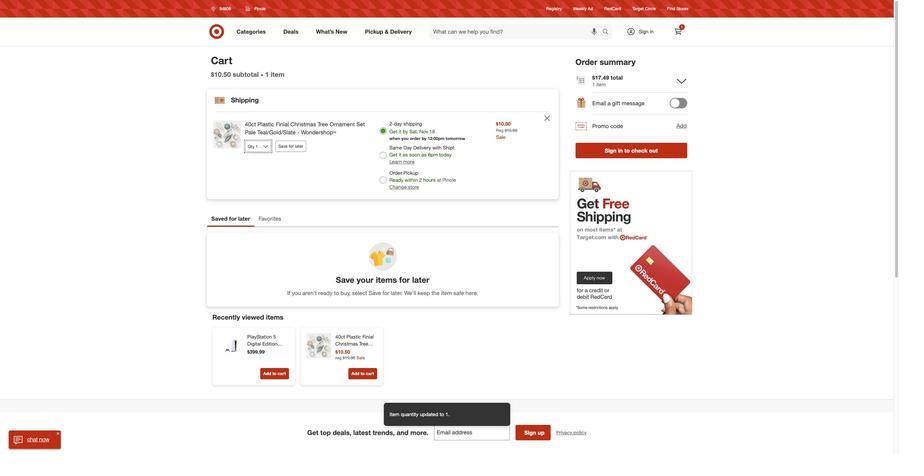 Task type: describe. For each thing, give the bounding box(es) containing it.
1 inside $17.49 total 1 item
[[593, 81, 595, 87]]

tree for wondershop™
[[359, 341, 368, 347]]

ready
[[319, 290, 333, 297]]

edition
[[262, 341, 278, 347]]

learn more button
[[390, 159, 415, 166]]

deals
[[284, 28, 299, 35]]

learn
[[390, 159, 402, 165]]

search
[[599, 29, 616, 36]]

reg
[[335, 356, 342, 361]]

here.
[[466, 290, 478, 297]]

save for save your items for later
[[336, 275, 355, 285]]

privacy
[[557, 430, 573, 436]]

summary
[[600, 57, 636, 67]]

sign for sign up
[[525, 430, 537, 437]]

40ct plastic finial christmas tree ornament set pale teal/gold/slate - wondershop™ link
[[245, 121, 369, 137]]

find stores link
[[668, 6, 689, 12]]

favorites link
[[255, 212, 286, 227]]

add to cart button for 40ct plastic finial christmas tree ornament set - wondershop™
[[348, 369, 377, 380]]

1 as from the left
[[403, 152, 408, 158]]

to inside '$399.99 add to cart'
[[272, 372, 277, 377]]

a
[[608, 100, 611, 107]]

to inside button
[[625, 147, 630, 154]]

today
[[439, 152, 452, 158]]

$399.99
[[247, 349, 265, 355]]

0 horizontal spatial by
[[403, 129, 408, 135]]

wondershop™ inside 40ct plastic finial christmas tree ornament set pale teal/gold/slate - wondershop™
[[301, 129, 336, 136]]

sat,
[[410, 129, 418, 135]]

shipt
[[443, 145, 455, 151]]

order
[[410, 136, 421, 141]]

chat now button
[[9, 431, 61, 450]]

now
[[39, 437, 50, 444]]

finial for teal/gold/slate
[[276, 121, 289, 128]]

target inside 'link'
[[633, 6, 644, 11]]

add button
[[677, 122, 688, 130]]

1 item
[[265, 70, 285, 78]]

items for your
[[376, 275, 397, 285]]

what's
[[316, 28, 334, 35]]

change store button
[[390, 184, 419, 191]]

delivery for &
[[390, 28, 412, 35]]

get inside 2-day shipping get it by sat, nov 18 when you order by 12:00pm tomorrow
[[390, 129, 398, 135]]

$15.00 for $10.50 reg $15.00 sale
[[343, 356, 355, 361]]

wondershop™ inside 40ct plastic finial christmas tree ornament set - wondershop™
[[335, 355, 366, 361]]

weekly
[[574, 6, 587, 11]]

cart for cart
[[211, 54, 233, 67]]

search button
[[599, 24, 616, 41]]

deals,
[[333, 429, 352, 437]]

sale for $10.50 reg $15.00 sale
[[496, 134, 506, 140]]

cart inside '$399.99 add to cart'
[[278, 372, 286, 377]]

cart for cart # 102000529207761
[[445, 404, 455, 410]]

sign for sign in to check out
[[605, 147, 617, 154]]

for right saved
[[229, 216, 237, 223]]

safe
[[454, 290, 464, 297]]

94806
[[219, 6, 231, 11]]

pickup inside pickup & delivery link
[[365, 28, 383, 35]]

1 horizontal spatial item
[[441, 290, 452, 297]]

store
[[408, 184, 419, 190]]

40ct for 40ct plastic finial christmas tree ornament set - wondershop™
[[335, 334, 345, 340]]

sale for $10.50 reg $15.00 sale
[[357, 356, 365, 361]]

updated
[[420, 412, 439, 418]]

it inside 2-day shipping get it by sat, nov 18 when you order by 12:00pm tomorrow
[[399, 129, 402, 135]]

$399.99 add to cart
[[247, 349, 286, 377]]

weekly ad
[[574, 6, 594, 11]]

for inside button
[[289, 144, 294, 149]]

in for sign in to check out
[[619, 147, 623, 154]]

latest
[[353, 429, 371, 437]]

sign for sign in
[[639, 28, 649, 34]]

#
[[456, 404, 459, 410]]

day
[[394, 121, 402, 127]]

6pm
[[428, 152, 438, 158]]

saved for later
[[211, 216, 250, 223]]

2 horizontal spatial save
[[369, 290, 381, 297]]

reg
[[496, 128, 504, 133]]

1 vertical spatial by
[[422, 136, 427, 141]]

- inside 40ct plastic finial christmas tree ornament set - wondershop™
[[368, 348, 370, 354]]

$10.50 for reg
[[335, 349, 350, 355]]

more
[[404, 159, 415, 165]]

add for add to cart
[[352, 372, 360, 377]]

check
[[632, 147, 648, 154]]

$10.50 reg $15.00 sale
[[496, 121, 518, 140]]

$17.49
[[593, 74, 610, 81]]

40ct plastic finial christmas tree ornament set pale teal/gold/slate - wondershop&#8482; image
[[213, 121, 241, 149]]

2 vertical spatial get
[[307, 429, 319, 437]]

with
[[433, 145, 442, 151]]

registry link
[[547, 6, 562, 12]]

pickup & delivery link
[[359, 24, 421, 39]]

40ct plastic finial christmas tree ornament set - wondershop™ link
[[335, 334, 376, 361]]

18
[[430, 129, 435, 135]]

find stores
[[668, 6, 689, 11]]

total
[[611, 74, 623, 81]]

categories link
[[231, 24, 275, 39]]

later for save for later
[[295, 144, 303, 149]]

2 horizontal spatial later
[[412, 275, 430, 285]]

finial for wondershop™
[[363, 334, 374, 340]]

0 horizontal spatial at
[[417, 404, 422, 410]]

message
[[622, 100, 645, 107]]

saved for later link
[[207, 212, 255, 227]]

christmas for wondershop™
[[335, 341, 358, 347]]

- inside 40ct plastic finial christmas tree ornament set pale teal/gold/slate - wondershop™
[[298, 129, 300, 136]]

policy
[[574, 430, 587, 436]]

same
[[390, 145, 402, 151]]

select
[[352, 290, 367, 297]]

order summary
[[576, 57, 636, 67]]

✕ button
[[55, 431, 61, 437]]

pale
[[245, 129, 256, 136]]

get inside 'same day delivery with shipt get it as soon as 6pm today learn more'
[[390, 152, 398, 158]]

pinole button
[[241, 2, 271, 15]]

cart # 102000529207761
[[445, 404, 501, 410]]

chat now
[[27, 437, 50, 444]]

quantity
[[401, 412, 419, 418]]

the
[[432, 290, 440, 297]]

redcard
[[605, 6, 622, 11]]

we'll
[[405, 290, 416, 297]]

categories
[[237, 28, 266, 35]]

5
[[273, 334, 276, 340]]

items for viewed
[[266, 314, 284, 322]]

0 horizontal spatial you
[[292, 290, 301, 297]]

ready
[[390, 177, 404, 183]]



Task type: vqa. For each thing, say whether or not it's contained in the screenshot.
middle A-
no



Task type: locate. For each thing, give the bounding box(es) containing it.
1 horizontal spatial 1
[[593, 81, 595, 87]]

save up buy,
[[336, 275, 355, 285]]

privacy policy link
[[557, 430, 587, 437]]

plastic inside 40ct plastic finial christmas tree ornament set pale teal/gold/slate - wondershop™
[[258, 121, 275, 128]]

christmas up save for later
[[291, 121, 316, 128]]

it up the learn more button
[[399, 152, 402, 158]]

1 cart from the left
[[278, 372, 286, 377]]

1 vertical spatial it
[[399, 152, 402, 158]]

40ct inside 40ct plastic finial christmas tree ornament set pale teal/gold/slate - wondershop™
[[245, 121, 256, 128]]

plastic up $10.50 reg $15.00 sale on the left bottom of the page
[[346, 334, 361, 340]]

102000529207761
[[460, 404, 501, 410]]

viewed
[[242, 314, 264, 322]]

email
[[593, 100, 606, 107]]

sign in
[[639, 28, 654, 34]]

target up updated
[[423, 404, 437, 410]]

$15.00 for $10.50 reg $15.00 sale
[[505, 128, 518, 133]]

sign down target circle 'link'
[[639, 28, 649, 34]]

2 as from the left
[[422, 152, 427, 158]]

1 for 1 item
[[265, 70, 269, 78]]

in
[[650, 28, 654, 34], [619, 147, 623, 154]]

your
[[357, 275, 374, 285]]

ornament inside 40ct plastic finial christmas tree ornament set pale teal/gold/slate - wondershop™
[[330, 121, 355, 128]]

later inside button
[[295, 144, 303, 149]]

soon
[[410, 152, 420, 158]]

sign left up
[[525, 430, 537, 437]]

0 vertical spatial at
[[437, 177, 441, 183]]

get left 'top' at the bottom
[[307, 429, 319, 437]]

1 vertical spatial item
[[597, 81, 606, 87]]

saved
[[211, 216, 228, 223]]

at right hours at the top of page
[[437, 177, 441, 183]]

item down $17.49
[[597, 81, 606, 87]]

pinole inside pinole dropdown button
[[254, 6, 266, 11]]

1 horizontal spatial delivery
[[414, 145, 431, 151]]

you right 'if'
[[292, 290, 301, 297]]

more.
[[411, 429, 429, 437]]

2-day shipping get it by sat, nov 18 when you order by 12:00pm tomorrow
[[390, 121, 466, 141]]

0 horizontal spatial 40ct
[[245, 121, 256, 128]]

add to cart button down $10.50 reg $15.00 sale on the left bottom of the page
[[348, 369, 377, 380]]

1.
[[446, 412, 450, 418]]

None radio
[[380, 128, 387, 135]]

save right the select
[[369, 290, 381, 297]]

as
[[403, 152, 408, 158], [422, 152, 427, 158]]

sale down reg
[[496, 134, 506, 140]]

subtotal
[[233, 70, 259, 78]]

out
[[650, 147, 658, 154]]

1 horizontal spatial -
[[368, 348, 370, 354]]

pickup left the &
[[365, 28, 383, 35]]

wondershop™
[[301, 129, 336, 136], [335, 355, 366, 361]]

target
[[633, 6, 644, 11], [423, 404, 437, 410]]

40ct up the "pale"
[[245, 121, 256, 128]]

order up ready
[[390, 170, 402, 176]]

tomorrow
[[446, 136, 466, 141]]

0 vertical spatial 1
[[681, 25, 683, 29]]

0 vertical spatial $10.50
[[211, 70, 231, 78]]

0 vertical spatial item
[[271, 70, 285, 78]]

1 down stores
[[681, 25, 683, 29]]

it down day
[[399, 129, 402, 135]]

shipping
[[231, 96, 259, 104]]

finial up teal/gold/slate
[[276, 121, 289, 128]]

2 add to cart button from the left
[[348, 369, 377, 380]]

nov
[[420, 129, 428, 135]]

cart down playstation 5 digital edition console link
[[278, 372, 286, 377]]

None radio
[[380, 152, 387, 159]]

1 vertical spatial save
[[336, 275, 355, 285]]

order inside order pickup ready within 2 hours at pinole change store
[[390, 170, 402, 176]]

0 vertical spatial plastic
[[258, 121, 275, 128]]

1 vertical spatial you
[[292, 290, 301, 297]]

chat now dialog
[[9, 431, 61, 450]]

2 horizontal spatial sign
[[639, 28, 649, 34]]

to down $10.50 reg $15.00 sale on the left bottom of the page
[[361, 372, 365, 377]]

None text field
[[434, 426, 510, 441]]

$10.50
[[211, 70, 231, 78], [496, 121, 511, 127], [335, 349, 350, 355]]

1 for 1
[[681, 25, 683, 29]]

2 horizontal spatial 1
[[681, 25, 683, 29]]

shop
[[390, 404, 402, 410]]

save for later button
[[275, 141, 307, 152]]

to left 1.
[[440, 412, 444, 418]]

✕
[[57, 432, 59, 436]]

1 horizontal spatial at
[[437, 177, 441, 183]]

1 horizontal spatial christmas
[[335, 341, 358, 347]]

1 vertical spatial sale
[[357, 356, 365, 361]]

1 add to cart button from the left
[[260, 369, 289, 380]]

email a gift message
[[593, 100, 645, 107]]

0 vertical spatial wondershop™
[[301, 129, 336, 136]]

add inside button
[[677, 122, 687, 129]]

1 it from the top
[[399, 129, 402, 135]]

2
[[419, 177, 422, 183]]

plastic for pale
[[258, 121, 275, 128]]

ornament inside 40ct plastic finial christmas tree ornament set - wondershop™
[[335, 348, 358, 354]]

tree
[[318, 121, 328, 128], [359, 341, 368, 347]]

1 horizontal spatial save
[[336, 275, 355, 285]]

0 horizontal spatial -
[[298, 129, 300, 136]]

plastic
[[258, 121, 275, 128], [346, 334, 361, 340]]

plastic inside 40ct plastic finial christmas tree ornament set - wondershop™
[[346, 334, 361, 340]]

40ct inside 40ct plastic finial christmas tree ornament set - wondershop™
[[335, 334, 345, 340]]

get free shipping on hundreds of thousands of items* with target redcard. apply now for a credit or debit redcard. *some restrictions apply. image
[[570, 171, 693, 315]]

later right saved
[[238, 216, 250, 223]]

1 vertical spatial plastic
[[346, 334, 361, 340]]

add to cart button down the $399.99
[[260, 369, 289, 380]]

same day delivery with shipt get it as soon as 6pm today learn more
[[390, 145, 455, 165]]

christmas inside 40ct plastic finial christmas tree ornament set - wondershop™
[[335, 341, 358, 347]]

1 vertical spatial $15.00
[[343, 356, 355, 361]]

tree for teal/gold/slate
[[318, 121, 328, 128]]

1 horizontal spatial items
[[376, 275, 397, 285]]

save for save for later
[[279, 144, 288, 149]]

set up 'add to cart'
[[359, 348, 366, 354]]

plastic for -
[[346, 334, 361, 340]]

1 horizontal spatial by
[[422, 136, 427, 141]]

1 down $17.49
[[593, 81, 595, 87]]

save for later
[[279, 144, 303, 149]]

add to cart button for playstation 5 digital edition console
[[260, 369, 289, 380]]

1 right the subtotal
[[265, 70, 269, 78]]

recently viewed items
[[212, 314, 284, 322]]

$10.50 subtotal
[[211, 70, 259, 78]]

aren't
[[303, 290, 317, 297]]

set inside 40ct plastic finial christmas tree ornament set - wondershop™
[[359, 348, 366, 354]]

item quantity updated to 1.
[[390, 412, 450, 418]]

later
[[295, 144, 303, 149], [238, 216, 250, 223], [412, 275, 430, 285]]

in for sign in
[[650, 28, 654, 34]]

0 vertical spatial ornament
[[330, 121, 355, 128]]

40ct for 40ct plastic finial christmas tree ornament set pale teal/gold/slate - wondershop™
[[245, 121, 256, 128]]

1 vertical spatial 40ct
[[335, 334, 345, 340]]

sign up button
[[516, 426, 551, 441]]

$10.50 for reg
[[496, 121, 511, 127]]

in inside button
[[619, 147, 623, 154]]

sale up 'add to cart'
[[357, 356, 365, 361]]

up
[[538, 430, 545, 437]]

later up keep
[[412, 275, 430, 285]]

1 horizontal spatial 40ct
[[335, 334, 345, 340]]

- right $10.50 reg $15.00 sale on the left bottom of the page
[[368, 348, 370, 354]]

0 horizontal spatial pinole
[[254, 6, 266, 11]]

94806 button
[[207, 2, 239, 15]]

order for order summary
[[576, 57, 598, 67]]

at
[[437, 177, 441, 183], [417, 404, 422, 410]]

in left check
[[619, 147, 623, 154]]

later down 40ct plastic finial christmas tree ornament set pale teal/gold/slate - wondershop™
[[295, 144, 303, 149]]

1 horizontal spatial pickup
[[404, 170, 419, 176]]

pinole inside order pickup ready within 2 hours at pinole change store
[[443, 177, 456, 183]]

item right the subtotal
[[271, 70, 285, 78]]

to left check
[[625, 147, 630, 154]]

set for 40ct plastic finial christmas tree ornament set - wondershop™
[[359, 348, 366, 354]]

favorites
[[259, 216, 281, 223]]

0 horizontal spatial sign
[[525, 430, 537, 437]]

0 horizontal spatial sale
[[357, 356, 365, 361]]

0 horizontal spatial save
[[279, 144, 288, 149]]

2 vertical spatial item
[[441, 290, 452, 297]]

add for add
[[677, 122, 687, 129]]

set left 2-
[[357, 121, 365, 128]]

for left later.
[[383, 290, 390, 297]]

delivery right the &
[[390, 28, 412, 35]]

code
[[611, 123, 624, 130]]

finial up $10.50 reg $15.00 sale on the left bottom of the page
[[363, 334, 374, 340]]

0 horizontal spatial add to cart button
[[260, 369, 289, 380]]

1 horizontal spatial pinole
[[443, 177, 456, 183]]

set inside 40ct plastic finial christmas tree ornament set pale teal/gold/slate - wondershop™
[[357, 121, 365, 128]]

2 horizontal spatial add
[[677, 122, 687, 129]]

delivery inside 'same day delivery with shipt get it as soon as 6pm today learn more'
[[414, 145, 431, 151]]

pinole right hours at the top of page
[[443, 177, 456, 183]]

cart up $10.50 subtotal
[[211, 54, 233, 67]]

pickup inside order pickup ready within 2 hours at pinole change store
[[404, 170, 419, 176]]

christmas inside 40ct plastic finial christmas tree ornament set pale teal/gold/slate - wondershop™
[[291, 121, 316, 128]]

1 horizontal spatial sale
[[496, 134, 506, 140]]

1 vertical spatial pickup
[[404, 170, 419, 176]]

0 horizontal spatial plastic
[[258, 121, 275, 128]]

pickup up 'within'
[[404, 170, 419, 176]]

pinole up categories link
[[254, 6, 266, 11]]

circle
[[646, 6, 656, 11]]

item inside $17.49 total 1 item
[[597, 81, 606, 87]]

40ct
[[245, 121, 256, 128], [335, 334, 345, 340]]

add to cart button
[[260, 369, 289, 380], [348, 369, 377, 380]]

cart
[[211, 54, 233, 67], [445, 404, 455, 410]]

1 horizontal spatial sign
[[605, 147, 617, 154]]

$15.00 inside $10.50 reg $15.00 sale
[[505, 128, 518, 133]]

What can we help you find? suggestions appear below search field
[[429, 24, 604, 39]]

Store pickup radio
[[380, 177, 387, 184]]

cart item ready to fulfill group
[[207, 112, 559, 199]]

1 vertical spatial christmas
[[335, 341, 358, 347]]

finial inside 40ct plastic finial christmas tree ornament set - wondershop™
[[363, 334, 374, 340]]

0 vertical spatial target
[[633, 6, 644, 11]]

get up when
[[390, 129, 398, 135]]

in down circle
[[650, 28, 654, 34]]

tree inside 40ct plastic finial christmas tree ornament set - wondershop™
[[359, 341, 368, 347]]

0 horizontal spatial as
[[403, 152, 408, 158]]

plastic up teal/gold/slate
[[258, 121, 275, 128]]

cart down 40ct plastic finial christmas tree ornament set - wondershop™ link in the left of the page
[[366, 372, 374, 377]]

- up save for later
[[298, 129, 300, 136]]

0 horizontal spatial $10.50
[[211, 70, 231, 78]]

set for 40ct plastic finial christmas tree ornament set pale teal/gold/slate - wondershop™
[[357, 121, 365, 128]]

redcard link
[[605, 6, 622, 12]]

1 horizontal spatial plastic
[[346, 334, 361, 340]]

1 horizontal spatial you
[[402, 136, 409, 141]]

ornament for 40ct plastic finial christmas tree ornament set pale teal/gold/slate - wondershop™
[[330, 121, 355, 128]]

you inside 2-day shipping get it by sat, nov 18 when you order by 12:00pm tomorrow
[[402, 136, 409, 141]]

wondershop™ up 'add to cart'
[[335, 355, 366, 361]]

save inside button
[[279, 144, 288, 149]]

1 vertical spatial ornament
[[335, 348, 358, 354]]

order up $17.49
[[576, 57, 598, 67]]

weekly ad link
[[574, 6, 594, 12]]

0 vertical spatial it
[[399, 129, 402, 135]]

0 horizontal spatial item
[[271, 70, 285, 78]]

0 horizontal spatial cart
[[211, 54, 233, 67]]

0 vertical spatial save
[[279, 144, 288, 149]]

delivery for day
[[414, 145, 431, 151]]

0 vertical spatial you
[[402, 136, 409, 141]]

1 vertical spatial items
[[266, 314, 284, 322]]

it inside 'same day delivery with shipt get it as soon as 6pm today learn more'
[[399, 152, 402, 158]]

0 horizontal spatial in
[[619, 147, 623, 154]]

1 vertical spatial target
[[423, 404, 437, 410]]

if
[[287, 290, 290, 297]]

0 vertical spatial cart
[[211, 54, 233, 67]]

at up the item quantity updated to 1.
[[417, 404, 422, 410]]

privacy policy
[[557, 430, 587, 436]]

sale inside $10.50 reg $15.00 sale
[[357, 356, 365, 361]]

for down teal/gold/slate
[[289, 144, 294, 149]]

finial
[[276, 121, 289, 128], [363, 334, 374, 340]]

1 vertical spatial delivery
[[414, 145, 431, 151]]

1 horizontal spatial finial
[[363, 334, 374, 340]]

1 horizontal spatial later
[[295, 144, 303, 149]]

and
[[397, 429, 409, 437]]

cart
[[278, 372, 286, 377], [366, 372, 374, 377]]

save down teal/gold/slate
[[279, 144, 288, 149]]

2 horizontal spatial item
[[597, 81, 606, 87]]

new
[[336, 28, 348, 35]]

promo
[[593, 123, 609, 130]]

1 vertical spatial order
[[390, 170, 402, 176]]

1 vertical spatial at
[[417, 404, 422, 410]]

shop safely at target
[[390, 404, 437, 410]]

ornament for 40ct plastic finial christmas tree ornament set - wondershop™
[[335, 348, 358, 354]]

1 horizontal spatial target
[[633, 6, 644, 11]]

sign inside button
[[605, 147, 617, 154]]

1 horizontal spatial cart
[[366, 372, 374, 377]]

order for order pickup ready within 2 hours at pinole change store
[[390, 170, 402, 176]]

set
[[357, 121, 365, 128], [359, 348, 366, 354]]

0 vertical spatial christmas
[[291, 121, 316, 128]]

1 vertical spatial in
[[619, 147, 623, 154]]

at inside order pickup ready within 2 hours at pinole change store
[[437, 177, 441, 183]]

0 vertical spatial order
[[576, 57, 598, 67]]

1 horizontal spatial order
[[576, 57, 598, 67]]

christmas for teal/gold/slate
[[291, 121, 316, 128]]

items up the if you aren't ready to buy, select save for later. we'll keep the item safe here.
[[376, 275, 397, 285]]

40ct plastic finial christmas tree ornament set - wondershop™
[[335, 334, 374, 361]]

$10.50 inside $10.50 reg $15.00 sale
[[496, 121, 511, 127]]

sign down promo code at top right
[[605, 147, 617, 154]]

teal/gold/slate
[[258, 129, 296, 136]]

ad
[[588, 6, 594, 11]]

cart left #
[[445, 404, 455, 410]]

get up learn
[[390, 152, 398, 158]]

by left 'sat,'
[[403, 129, 408, 135]]

safely
[[403, 404, 416, 410]]

day
[[404, 145, 412, 151]]

you up day
[[402, 136, 409, 141]]

$10.50 for subtotal
[[211, 70, 231, 78]]

sale inside $10.50 reg $15.00 sale
[[496, 134, 506, 140]]

pickup
[[365, 28, 383, 35], [404, 170, 419, 176]]

delivery up soon
[[414, 145, 431, 151]]

1 vertical spatial get
[[390, 152, 398, 158]]

keep
[[418, 290, 430, 297]]

1 horizontal spatial add
[[352, 372, 360, 377]]

2-
[[390, 121, 394, 127]]

2 it from the top
[[399, 152, 402, 158]]

order pickup ready within 2 hours at pinole change store
[[390, 170, 456, 190]]

2 vertical spatial later
[[412, 275, 430, 285]]

0 horizontal spatial order
[[390, 170, 402, 176]]

40ct plastic finial christmas tree ornament set - wondershop™ image
[[307, 334, 331, 359], [307, 334, 331, 359]]

item right the
[[441, 290, 452, 297]]

1 vertical spatial tree
[[359, 341, 368, 347]]

2 cart from the left
[[366, 372, 374, 377]]

target left circle
[[633, 6, 644, 11]]

wondershop™ up save for later
[[301, 129, 336, 136]]

1 horizontal spatial $10.50
[[335, 349, 350, 355]]

1 vertical spatial -
[[368, 348, 370, 354]]

$15.00 inside $10.50 reg $15.00 sale
[[343, 356, 355, 361]]

finial inside 40ct plastic finial christmas tree ornament set pale teal/gold/slate - wondershop™
[[276, 121, 289, 128]]

0 horizontal spatial later
[[238, 216, 250, 223]]

add inside '$399.99 add to cart'
[[263, 372, 271, 377]]

0 horizontal spatial target
[[423, 404, 437, 410]]

0 vertical spatial pickup
[[365, 28, 383, 35]]

0 vertical spatial sale
[[496, 134, 506, 140]]

to
[[625, 147, 630, 154], [334, 290, 339, 297], [272, 372, 277, 377], [361, 372, 365, 377], [440, 412, 444, 418]]

tree inside 40ct plastic finial christmas tree ornament set pale teal/gold/slate - wondershop™
[[318, 121, 328, 128]]

by down nov
[[422, 136, 427, 141]]

0 vertical spatial by
[[403, 129, 408, 135]]

1 vertical spatial wondershop™
[[335, 355, 366, 361]]

40ct up $10.50 reg $15.00 sale on the left bottom of the page
[[335, 334, 345, 340]]

trends,
[[373, 429, 395, 437]]

later for saved for later
[[238, 216, 250, 223]]

later.
[[391, 290, 403, 297]]

playstation
[[247, 334, 272, 340]]

sign inside button
[[525, 430, 537, 437]]

playstation 5 digital edition console image
[[218, 334, 243, 359], [218, 334, 243, 359]]

0 vertical spatial in
[[650, 28, 654, 34]]

1 horizontal spatial add to cart button
[[348, 369, 377, 380]]

0 vertical spatial finial
[[276, 121, 289, 128]]

items up 5
[[266, 314, 284, 322]]

0 horizontal spatial $15.00
[[343, 356, 355, 361]]

none radio inside cart item ready to fulfill group
[[380, 128, 387, 135]]

0 horizontal spatial pickup
[[365, 28, 383, 35]]

1 horizontal spatial $15.00
[[505, 128, 518, 133]]

pickup & delivery
[[365, 28, 412, 35]]

1 vertical spatial cart
[[445, 404, 455, 410]]

0 horizontal spatial add
[[263, 372, 271, 377]]

stores
[[677, 6, 689, 11]]

as down day
[[403, 152, 408, 158]]

christmas up $10.50 reg $15.00 sale on the left bottom of the page
[[335, 341, 358, 347]]

to down the 'edition'
[[272, 372, 277, 377]]

as left 6pm
[[422, 152, 427, 158]]

0 vertical spatial delivery
[[390, 28, 412, 35]]

to left buy,
[[334, 290, 339, 297]]

0 horizontal spatial finial
[[276, 121, 289, 128]]

for up we'll
[[400, 275, 410, 285]]

0 vertical spatial tree
[[318, 121, 328, 128]]

you
[[402, 136, 409, 141], [292, 290, 301, 297]]

$10.50 inside $10.50 reg $15.00 sale
[[335, 349, 350, 355]]

sign in to check out button
[[576, 143, 688, 158]]

0 vertical spatial 40ct
[[245, 121, 256, 128]]

add to cart
[[352, 372, 374, 377]]

target circle link
[[633, 6, 656, 12]]

0 vertical spatial -
[[298, 129, 300, 136]]



